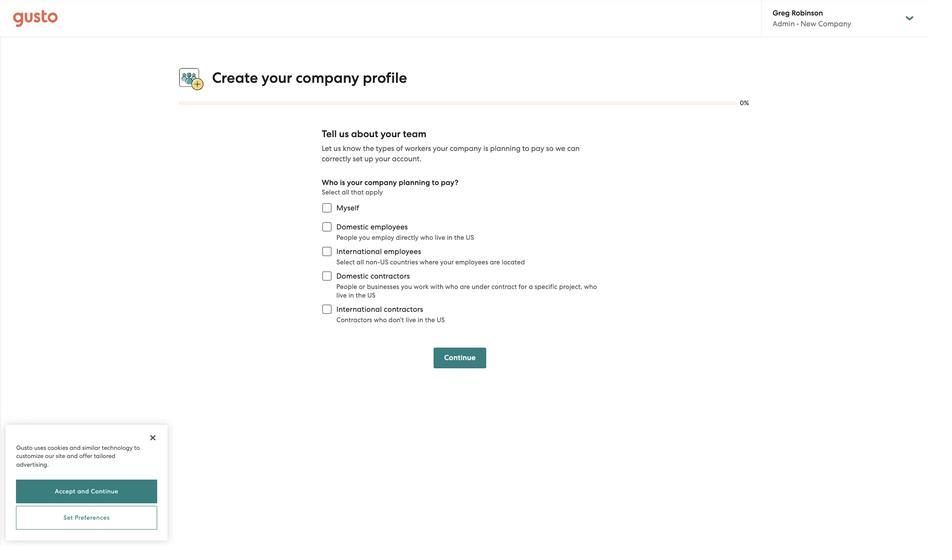 Task type: locate. For each thing, give the bounding box(es) containing it.
who right directly
[[420, 234, 433, 242]]

domestic employees
[[336, 223, 408, 232]]

0 horizontal spatial are
[[460, 283, 470, 291]]

1 vertical spatial are
[[460, 283, 470, 291]]

employees up countries
[[384, 248, 421, 256]]

1 horizontal spatial are
[[490, 259, 500, 267]]

accept and continue button
[[16, 480, 157, 504]]

0 horizontal spatial live
[[336, 292, 347, 300]]

1 horizontal spatial to
[[432, 178, 439, 188]]

planning
[[490, 144, 521, 153], [399, 178, 430, 188]]

employees up employ
[[371, 223, 408, 232]]

preferences
[[75, 515, 110, 522]]

your right workers
[[433, 144, 448, 153]]

is inside tell us about your team let us know the types of workers your company is planning to pay so we can correctly set up your account.
[[483, 144, 488, 153]]

in right don't
[[418, 317, 423, 324]]

2 horizontal spatial live
[[435, 234, 445, 242]]

0 horizontal spatial planning
[[399, 178, 430, 188]]

2 domestic from the top
[[336, 272, 369, 281]]

greg
[[773, 9, 790, 18]]

in
[[447, 234, 453, 242], [348, 292, 354, 300], [418, 317, 423, 324]]

employees for domestic employees
[[371, 223, 408, 232]]

2 international from the top
[[336, 305, 382, 314]]

0 vertical spatial employees
[[371, 223, 408, 232]]

offer
[[79, 453, 92, 460]]

domestic down myself
[[336, 223, 369, 232]]

domestic contractors
[[336, 272, 410, 281]]

us
[[466, 234, 474, 242], [380, 259, 388, 267], [367, 292, 376, 300], [437, 317, 445, 324]]

with
[[430, 283, 444, 291]]

live inside people or businesses you work with who are under contract for a specific project, who live in the us
[[336, 292, 347, 300]]

2 people from the top
[[336, 283, 357, 291]]

your down the types
[[375, 155, 390, 163]]

live right don't
[[406, 317, 416, 324]]

0 horizontal spatial continue
[[91, 489, 118, 496]]

your up that
[[347, 178, 363, 188]]

1 vertical spatial domestic
[[336, 272, 369, 281]]

domestic up 'or' on the bottom
[[336, 272, 369, 281]]

continue button
[[434, 348, 486, 369]]

1 vertical spatial employees
[[384, 248, 421, 256]]

the inside people or businesses you work with who are under contract for a specific project, who live in the us
[[356, 292, 366, 300]]

tell us about your team let us know the types of workers your company is planning to pay so we can correctly set up your account.
[[322, 128, 580, 163]]

2 vertical spatial to
[[134, 445, 140, 452]]

don't
[[389, 317, 404, 324]]

international
[[336, 248, 382, 256], [336, 305, 382, 314]]

the inside tell us about your team let us know the types of workers your company is planning to pay so we can correctly set up your account.
[[363, 144, 374, 153]]

are left located on the right of page
[[490, 259, 500, 267]]

robinson
[[792, 9, 823, 18]]

planning left pay
[[490, 144, 521, 153]]

0 vertical spatial contractors
[[371, 272, 410, 281]]

people up international employees checkbox
[[336, 234, 357, 242]]

1 international from the top
[[336, 248, 382, 256]]

0 vertical spatial to
[[522, 144, 529, 153]]

1 vertical spatial to
[[432, 178, 439, 188]]

domestic for domestic contractors
[[336, 272, 369, 281]]

to
[[522, 144, 529, 153], [432, 178, 439, 188], [134, 445, 140, 452]]

new
[[801, 19, 816, 28]]

1 vertical spatial people
[[336, 283, 357, 291]]

live
[[435, 234, 445, 242], [336, 292, 347, 300], [406, 317, 416, 324]]

so
[[546, 144, 554, 153]]

2 vertical spatial and
[[77, 489, 89, 496]]

0 vertical spatial international
[[336, 248, 382, 256]]

a
[[529, 283, 533, 291]]

all left the non-
[[357, 259, 364, 267]]

1 vertical spatial all
[[357, 259, 364, 267]]

0 vertical spatial live
[[435, 234, 445, 242]]

0 horizontal spatial company
[[296, 69, 359, 87]]

all
[[342, 189, 349, 197], [357, 259, 364, 267]]

0 horizontal spatial is
[[340, 178, 345, 188]]

0 vertical spatial us
[[339, 128, 349, 140]]

people
[[336, 234, 357, 242], [336, 283, 357, 291]]

us inside people or businesses you work with who are under contract for a specific project, who live in the us
[[367, 292, 376, 300]]

1 domestic from the top
[[336, 223, 369, 232]]

domestic
[[336, 223, 369, 232], [336, 272, 369, 281]]

create
[[212, 69, 258, 87]]

you down the domestic employees
[[359, 234, 370, 242]]

all left that
[[342, 189, 349, 197]]

and right site
[[67, 453, 78, 460]]

0 vertical spatial people
[[336, 234, 357, 242]]

you
[[359, 234, 370, 242], [401, 283, 412, 291]]

that
[[351, 189, 364, 197]]

1 vertical spatial international
[[336, 305, 382, 314]]

under
[[472, 283, 490, 291]]

1 horizontal spatial continue
[[444, 354, 476, 363]]

1 horizontal spatial is
[[483, 144, 488, 153]]

and up offer
[[70, 445, 81, 452]]

0 horizontal spatial you
[[359, 234, 370, 242]]

are
[[490, 259, 500, 267], [460, 283, 470, 291]]

1 vertical spatial contractors
[[384, 305, 423, 314]]

can
[[567, 144, 580, 153]]

0 horizontal spatial to
[[134, 445, 140, 452]]

to left pay?
[[432, 178, 439, 188]]

Myself checkbox
[[317, 199, 336, 218]]

0 vertical spatial are
[[490, 259, 500, 267]]

2 horizontal spatial in
[[447, 234, 453, 242]]

people inside people or businesses you work with who are under contract for a specific project, who live in the us
[[336, 283, 357, 291]]

who
[[322, 178, 338, 188]]

1 vertical spatial you
[[401, 283, 412, 291]]

account.
[[392, 155, 422, 163]]

the down 'or' on the bottom
[[356, 292, 366, 300]]

specific
[[535, 283, 557, 291]]

contractors for international contractors
[[384, 305, 423, 314]]

set preferences
[[63, 515, 110, 522]]

to inside gusto uses cookies and similar technology to customize our site and offer tailored advertising.
[[134, 445, 140, 452]]

planning inside who is your company planning to pay? select all that apply
[[399, 178, 430, 188]]

who right the "project,"
[[584, 283, 597, 291]]

1 horizontal spatial live
[[406, 317, 416, 324]]

1 horizontal spatial in
[[418, 317, 423, 324]]

1 vertical spatial continue
[[91, 489, 118, 496]]

2 horizontal spatial to
[[522, 144, 529, 153]]

technology
[[102, 445, 133, 452]]

1 vertical spatial live
[[336, 292, 347, 300]]

2 horizontal spatial company
[[450, 144, 482, 153]]

0 vertical spatial domestic
[[336, 223, 369, 232]]

0 vertical spatial all
[[342, 189, 349, 197]]

0 vertical spatial continue
[[444, 354, 476, 363]]

to left pay
[[522, 144, 529, 153]]

0 vertical spatial select
[[322, 189, 340, 197]]

international employees
[[336, 248, 421, 256]]

up
[[364, 155, 373, 163]]

your right where
[[440, 259, 454, 267]]

select
[[322, 189, 340, 197], [336, 259, 355, 267]]

us right tell
[[339, 128, 349, 140]]

1 vertical spatial and
[[67, 453, 78, 460]]

the up up
[[363, 144, 374, 153]]

1 people from the top
[[336, 234, 357, 242]]

contractors
[[371, 272, 410, 281], [384, 305, 423, 314]]

our
[[45, 453, 54, 460]]

and
[[70, 445, 81, 452], [67, 453, 78, 460], [77, 489, 89, 496]]

who
[[420, 234, 433, 242], [445, 283, 458, 291], [584, 283, 597, 291], [374, 317, 387, 324]]

0 horizontal spatial all
[[342, 189, 349, 197]]

1 horizontal spatial planning
[[490, 144, 521, 153]]

customize
[[16, 453, 44, 460]]

your inside who is your company planning to pay? select all that apply
[[347, 178, 363, 188]]

people or businesses you work with who are under contract for a specific project, who live in the us
[[336, 283, 597, 300]]

0 vertical spatial planning
[[490, 144, 521, 153]]

know
[[343, 144, 361, 153]]

contractors up don't
[[384, 305, 423, 314]]

select inside who is your company planning to pay? select all that apply
[[322, 189, 340, 197]]

2 vertical spatial company
[[365, 178, 397, 188]]

live up select all non-us countries where your employees are located
[[435, 234, 445, 242]]

types
[[376, 144, 394, 153]]

us up 'correctly'
[[334, 144, 341, 153]]

1 horizontal spatial you
[[401, 283, 412, 291]]

employees
[[371, 223, 408, 232], [384, 248, 421, 256], [455, 259, 488, 267]]

0 horizontal spatial in
[[348, 292, 354, 300]]

contractors up businesses
[[371, 272, 410, 281]]

you left work
[[401, 283, 412, 291]]

are left 'under'
[[460, 283, 470, 291]]

your
[[262, 69, 292, 87], [381, 128, 401, 140], [433, 144, 448, 153], [375, 155, 390, 163], [347, 178, 363, 188], [440, 259, 454, 267]]

0 vertical spatial in
[[447, 234, 453, 242]]

non-
[[366, 259, 380, 267]]

in up contractors
[[348, 292, 354, 300]]

continue
[[444, 354, 476, 363], [91, 489, 118, 496]]

planning down account.
[[399, 178, 430, 188]]

employees up 'under'
[[455, 259, 488, 267]]

select down who
[[322, 189, 340, 197]]

international up contractors
[[336, 305, 382, 314]]

company
[[296, 69, 359, 87], [450, 144, 482, 153], [365, 178, 397, 188]]

tailored
[[94, 453, 115, 460]]

in up select all non-us countries where your employees are located
[[447, 234, 453, 242]]

select up domestic contractors checkbox
[[336, 259, 355, 267]]

us
[[339, 128, 349, 140], [334, 144, 341, 153]]

people left 'or' on the bottom
[[336, 283, 357, 291]]

0 vertical spatial is
[[483, 144, 488, 153]]

1 vertical spatial is
[[340, 178, 345, 188]]

who down international contractors
[[374, 317, 387, 324]]

to right technology
[[134, 445, 140, 452]]

businesses
[[367, 283, 399, 291]]

Domestic employees checkbox
[[317, 218, 336, 237]]

1 vertical spatial us
[[334, 144, 341, 153]]

live up international contractors option
[[336, 292, 347, 300]]

1 vertical spatial company
[[450, 144, 482, 153]]

where
[[420, 259, 439, 267]]

1 vertical spatial in
[[348, 292, 354, 300]]

and right accept
[[77, 489, 89, 496]]

1 horizontal spatial company
[[365, 178, 397, 188]]

myself
[[336, 204, 359, 213]]

1 vertical spatial planning
[[399, 178, 430, 188]]

company inside tell us about your team let us know the types of workers your company is planning to pay so we can correctly set up your account.
[[450, 144, 482, 153]]

international up the non-
[[336, 248, 382, 256]]

set
[[63, 515, 73, 522]]



Task type: describe. For each thing, give the bounding box(es) containing it.
uses
[[34, 445, 46, 452]]

who right with
[[445, 283, 458, 291]]

pay?
[[441, 178, 459, 188]]

gusto uses cookies and similar technology to customize our site and offer tailored advertising.
[[16, 445, 140, 468]]

directly
[[396, 234, 419, 242]]

are inside people or businesses you work with who are under contract for a specific project, who live in the us
[[460, 283, 470, 291]]

contractors who don't live in the us
[[336, 317, 445, 324]]

contractors
[[336, 317, 372, 324]]

is inside who is your company planning to pay? select all that apply
[[340, 178, 345, 188]]

similar
[[82, 445, 100, 452]]

0 vertical spatial and
[[70, 445, 81, 452]]

and inside accept and continue button
[[77, 489, 89, 496]]

who is your company planning to pay? select all that apply
[[322, 178, 459, 197]]

international contractors
[[336, 305, 423, 314]]

accept
[[55, 489, 76, 496]]

home image
[[13, 10, 58, 27]]

pay
[[531, 144, 544, 153]]

0%
[[740, 99, 749, 107]]

international for international employees
[[336, 248, 382, 256]]

team
[[403, 128, 426, 140]]

people for domestic contractors
[[336, 283, 357, 291]]

advertising.
[[16, 461, 49, 468]]

in inside people or businesses you work with who are under contract for a specific project, who live in the us
[[348, 292, 354, 300]]

you inside people or businesses you work with who are under contract for a specific project, who live in the us
[[401, 283, 412, 291]]

company
[[818, 19, 851, 28]]

1 horizontal spatial all
[[357, 259, 364, 267]]

employees for international employees
[[384, 248, 421, 256]]

about
[[351, 128, 378, 140]]

select all non-us countries where your employees are located
[[336, 259, 525, 267]]

of
[[396, 144, 403, 153]]

•
[[797, 19, 799, 28]]

cookies
[[48, 445, 68, 452]]

tell
[[322, 128, 337, 140]]

company inside who is your company planning to pay? select all that apply
[[365, 178, 397, 188]]

International contractors checkbox
[[317, 300, 336, 319]]

your right create
[[262, 69, 292, 87]]

located
[[502, 259, 525, 267]]

2 vertical spatial live
[[406, 317, 416, 324]]

site
[[56, 453, 65, 460]]

work
[[414, 283, 429, 291]]

your up the types
[[381, 128, 401, 140]]

0 vertical spatial you
[[359, 234, 370, 242]]

the up select all non-us countries where your employees are located
[[454, 234, 464, 242]]

the right don't
[[425, 317, 435, 324]]

domestic for domestic employees
[[336, 223, 369, 232]]

apply
[[365, 189, 383, 197]]

workers
[[405, 144, 431, 153]]

accept and continue
[[55, 489, 118, 496]]

to inside tell us about your team let us know the types of workers your company is planning to pay so we can correctly set up your account.
[[522, 144, 529, 153]]

1 vertical spatial select
[[336, 259, 355, 267]]

contract
[[491, 283, 517, 291]]

people you employ directly who live in the us
[[336, 234, 474, 242]]

profile
[[363, 69, 407, 87]]

correctly
[[322, 155, 351, 163]]

gusto
[[16, 445, 33, 452]]

admin
[[773, 19, 795, 28]]

we
[[555, 144, 565, 153]]

set preferences button
[[16, 507, 157, 530]]

2 vertical spatial employees
[[455, 259, 488, 267]]

greg robinson admin • new company
[[773, 9, 851, 28]]

Domestic contractors checkbox
[[317, 267, 336, 286]]

let
[[322, 144, 332, 153]]

or
[[359, 283, 365, 291]]

0 vertical spatial company
[[296, 69, 359, 87]]

countries
[[390, 259, 418, 267]]

set
[[353, 155, 363, 163]]

planning inside tell us about your team let us know the types of workers your company is planning to pay so we can correctly set up your account.
[[490, 144, 521, 153]]

to inside who is your company planning to pay? select all that apply
[[432, 178, 439, 188]]

international for international contractors
[[336, 305, 382, 314]]

all inside who is your company planning to pay? select all that apply
[[342, 189, 349, 197]]

contractors for domestic contractors
[[371, 272, 410, 281]]

for
[[519, 283, 527, 291]]

people for domestic employees
[[336, 234, 357, 242]]

International employees checkbox
[[317, 242, 336, 261]]

project,
[[559, 283, 582, 291]]

create your company profile
[[212, 69, 407, 87]]

2 vertical spatial in
[[418, 317, 423, 324]]

employ
[[372, 234, 394, 242]]



Task type: vqa. For each thing, say whether or not it's contained in the screenshot.
this
no



